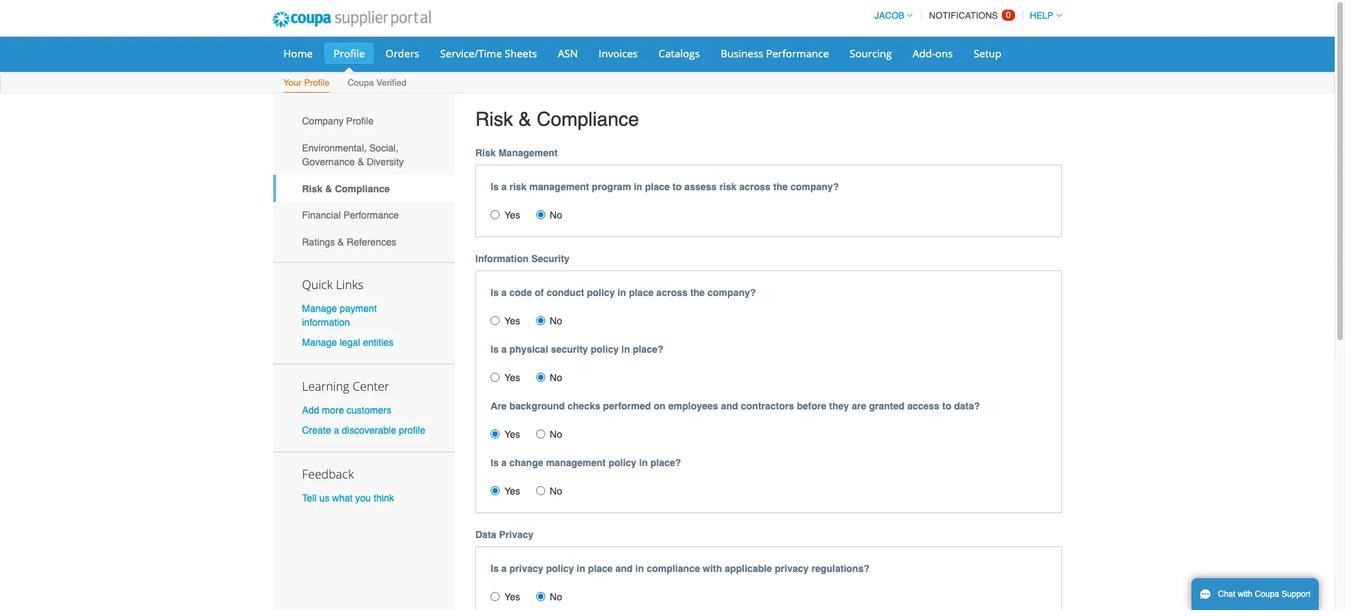 Task type: vqa. For each thing, say whether or not it's contained in the screenshot.
Address Line 2 text box
no



Task type: describe. For each thing, give the bounding box(es) containing it.
contractors
[[741, 401, 795, 412]]

of
[[535, 287, 544, 298]]

coupa verified
[[348, 78, 407, 88]]

information
[[302, 317, 350, 328]]

invoices link
[[590, 43, 647, 64]]

are
[[852, 401, 867, 412]]

help
[[1031, 10, 1054, 21]]

service/time sheets
[[440, 46, 537, 60]]

management for policy
[[546, 457, 606, 468]]

0 horizontal spatial the
[[691, 287, 705, 298]]

notifications 0
[[930, 10, 1011, 21]]

0 vertical spatial compliance
[[537, 108, 639, 130]]

add more customers link
[[302, 405, 392, 416]]

asn link
[[549, 43, 587, 64]]

create a discoverable profile
[[302, 425, 426, 436]]

sheets
[[505, 46, 537, 60]]

a for change
[[502, 457, 507, 468]]

and for contractors
[[721, 401, 739, 412]]

business performance
[[721, 46, 829, 60]]

is a code of conduct policy in place across the company?
[[491, 287, 756, 298]]

coupa supplier portal image
[[263, 2, 441, 37]]

us
[[319, 493, 330, 504]]

create a discoverable profile link
[[302, 425, 426, 436]]

0 horizontal spatial company?
[[708, 287, 756, 298]]

1 risk from the left
[[510, 181, 527, 192]]

privacy
[[499, 529, 534, 540]]

orders link
[[377, 43, 429, 64]]

jacob
[[875, 10, 905, 21]]

verified
[[377, 78, 407, 88]]

no for privacy
[[550, 592, 563, 603]]

performed
[[603, 401, 651, 412]]

what
[[332, 493, 353, 504]]

more
[[322, 405, 344, 416]]

your profile
[[284, 78, 330, 88]]

no for checks
[[550, 429, 563, 440]]

0 horizontal spatial across
[[657, 287, 688, 298]]

physical
[[510, 344, 549, 355]]

chat with coupa support button
[[1192, 579, 1320, 611]]

a for discoverable
[[334, 425, 339, 436]]

place? for is a change management policy in place?
[[651, 457, 682, 468]]

entities
[[363, 337, 394, 348]]

profile link
[[325, 43, 374, 64]]

add more customers
[[302, 405, 392, 416]]

tell us what you think
[[302, 493, 394, 504]]

company profile
[[302, 116, 374, 127]]

help link
[[1024, 10, 1062, 21]]

data privacy
[[476, 529, 534, 540]]

environmental,
[[302, 143, 367, 154]]

service/time
[[440, 46, 502, 60]]

orders
[[386, 46, 420, 60]]

0
[[1006, 10, 1011, 20]]

management for program
[[530, 181, 589, 192]]

& inside environmental, social, governance & diversity
[[358, 156, 364, 168]]

are
[[491, 401, 507, 412]]

performance for business performance
[[766, 46, 829, 60]]

1 vertical spatial compliance
[[335, 183, 390, 194]]

manage payment information link
[[302, 303, 377, 328]]

asn
[[558, 46, 578, 60]]

business
[[721, 46, 764, 60]]

employees
[[669, 401, 719, 412]]

1 vertical spatial to
[[943, 401, 952, 412]]

service/time sheets link
[[431, 43, 546, 64]]

social,
[[370, 143, 399, 154]]

0 horizontal spatial to
[[673, 181, 682, 192]]

quick
[[302, 276, 333, 293]]

yes for is a code of conduct policy in place across the company?
[[505, 315, 521, 326]]

links
[[336, 276, 364, 293]]

data
[[476, 529, 497, 540]]

manage legal entities
[[302, 337, 394, 348]]

payment
[[340, 303, 377, 314]]

your
[[284, 78, 302, 88]]

is a change management policy in place?
[[491, 457, 682, 468]]

& up management
[[519, 108, 532, 130]]

sourcing link
[[841, 43, 901, 64]]

jacob link
[[869, 10, 913, 21]]

background
[[510, 401, 565, 412]]

information security
[[476, 253, 570, 264]]

place? for is a physical security policy in place?
[[633, 344, 664, 355]]

notifications
[[930, 10, 999, 21]]

ratings & references link
[[273, 229, 455, 256]]

tell us what you think button
[[302, 492, 394, 506]]

change
[[510, 457, 544, 468]]

is for is a physical security policy in place?
[[491, 344, 499, 355]]

checks
[[568, 401, 601, 412]]

& inside risk & compliance link
[[325, 183, 332, 194]]

catalogs link
[[650, 43, 709, 64]]

support
[[1282, 590, 1311, 600]]

coupa verified link
[[347, 75, 407, 93]]

tell
[[302, 493, 317, 504]]

1 vertical spatial place
[[629, 287, 654, 298]]

yes for is a risk management program in place to assess risk across the company?
[[505, 209, 521, 221]]

is for is a risk management program in place to assess risk across the company?
[[491, 181, 499, 192]]

quick links
[[302, 276, 364, 293]]

create
[[302, 425, 331, 436]]

no for risk
[[550, 209, 563, 221]]



Task type: locate. For each thing, give the bounding box(es) containing it.
2 no from the top
[[550, 315, 563, 326]]

privacy down privacy
[[510, 563, 544, 574]]

1 horizontal spatial the
[[774, 181, 788, 192]]

profile for your profile
[[304, 78, 330, 88]]

you
[[356, 493, 371, 504]]

performance
[[766, 46, 829, 60], [344, 210, 399, 221]]

manage inside manage payment information
[[302, 303, 337, 314]]

4 yes from the top
[[505, 429, 521, 440]]

& left diversity
[[358, 156, 364, 168]]

0 horizontal spatial compliance
[[335, 183, 390, 194]]

no for change
[[550, 486, 563, 497]]

1 yes from the top
[[505, 209, 521, 221]]

financial
[[302, 210, 341, 221]]

profile right your
[[304, 78, 330, 88]]

add-ons link
[[904, 43, 962, 64]]

0 vertical spatial and
[[721, 401, 739, 412]]

profile up environmental, social, governance & diversity link
[[346, 116, 374, 127]]

compliance
[[647, 563, 700, 574]]

and left the "compliance"
[[616, 563, 633, 574]]

2 vertical spatial profile
[[346, 116, 374, 127]]

legal
[[340, 337, 360, 348]]

1 is from the top
[[491, 181, 499, 192]]

0 vertical spatial management
[[530, 181, 589, 192]]

yes for is a privacy policy in place and in compliance with applicable privacy regulations?
[[505, 592, 521, 603]]

manage up information
[[302, 303, 337, 314]]

& right the "ratings"
[[338, 237, 344, 248]]

profile for company profile
[[346, 116, 374, 127]]

learning
[[302, 378, 350, 395]]

risk left management
[[476, 147, 496, 158]]

security
[[551, 344, 588, 355]]

coupa left support
[[1256, 590, 1280, 600]]

performance right business
[[766, 46, 829, 60]]

no for physical
[[550, 372, 563, 383]]

yes up are
[[505, 372, 521, 383]]

your profile link
[[283, 75, 330, 93]]

place? up on
[[633, 344, 664, 355]]

0 vertical spatial coupa
[[348, 78, 374, 88]]

5 yes from the top
[[505, 486, 521, 497]]

1 horizontal spatial privacy
[[775, 563, 809, 574]]

profile
[[399, 425, 426, 436]]

0 horizontal spatial and
[[616, 563, 633, 574]]

before
[[797, 401, 827, 412]]

on
[[654, 401, 666, 412]]

add-
[[913, 46, 936, 60]]

a down data privacy
[[502, 563, 507, 574]]

manage for manage payment information
[[302, 303, 337, 314]]

2 manage from the top
[[302, 337, 337, 348]]

customers
[[347, 405, 392, 416]]

yes down privacy
[[505, 592, 521, 603]]

sourcing
[[850, 46, 892, 60]]

1 horizontal spatial with
[[1238, 590, 1253, 600]]

to
[[673, 181, 682, 192], [943, 401, 952, 412]]

yes for is a change management policy in place?
[[505, 486, 521, 497]]

add
[[302, 405, 319, 416]]

0 vertical spatial the
[[774, 181, 788, 192]]

2 risk from the left
[[720, 181, 737, 192]]

they
[[830, 401, 850, 412]]

compliance up management
[[537, 108, 639, 130]]

place
[[645, 181, 670, 192], [629, 287, 654, 298], [588, 563, 613, 574]]

assess
[[685, 181, 717, 192]]

performance for financial performance
[[344, 210, 399, 221]]

1 horizontal spatial risk & compliance
[[476, 108, 639, 130]]

center
[[353, 378, 389, 395]]

yes for are background checks performed on employees and contractors before they are granted access to data?
[[505, 429, 521, 440]]

and for in
[[616, 563, 633, 574]]

risk down "risk management"
[[510, 181, 527, 192]]

3 is from the top
[[491, 344, 499, 355]]

chat
[[1219, 590, 1236, 600]]

coupa left 'verified'
[[348, 78, 374, 88]]

1 vertical spatial coupa
[[1256, 590, 1280, 600]]

manage payment information
[[302, 303, 377, 328]]

1 vertical spatial and
[[616, 563, 633, 574]]

2 is from the top
[[491, 287, 499, 298]]

1 vertical spatial place?
[[651, 457, 682, 468]]

0 horizontal spatial privacy
[[510, 563, 544, 574]]

a left change
[[502, 457, 507, 468]]

1 horizontal spatial coupa
[[1256, 590, 1280, 600]]

1 vertical spatial management
[[546, 457, 606, 468]]

performance up references at the top left of page
[[344, 210, 399, 221]]

1 vertical spatial company?
[[708, 287, 756, 298]]

setup link
[[965, 43, 1011, 64]]

and right employees on the bottom of page
[[721, 401, 739, 412]]

risk & compliance up management
[[476, 108, 639, 130]]

home
[[284, 46, 313, 60]]

risk up "risk management"
[[476, 108, 513, 130]]

a left code
[[502, 287, 507, 298]]

risk
[[476, 108, 513, 130], [476, 147, 496, 158], [302, 183, 323, 194]]

5 is from the top
[[491, 563, 499, 574]]

1 vertical spatial across
[[657, 287, 688, 298]]

to left assess
[[673, 181, 682, 192]]

1 vertical spatial risk
[[476, 147, 496, 158]]

1 vertical spatial the
[[691, 287, 705, 298]]

manage down information
[[302, 337, 337, 348]]

1 vertical spatial profile
[[304, 78, 330, 88]]

yes for is a physical security policy in place?
[[505, 372, 521, 383]]

think
[[374, 493, 394, 504]]

with inside chat with coupa support button
[[1238, 590, 1253, 600]]

to left 'data?'
[[943, 401, 952, 412]]

coupa inside button
[[1256, 590, 1280, 600]]

0 horizontal spatial performance
[[344, 210, 399, 221]]

navigation containing notifications 0
[[869, 2, 1062, 29]]

risk right assess
[[720, 181, 737, 192]]

6 no from the top
[[550, 592, 563, 603]]

0 vertical spatial with
[[703, 563, 722, 574]]

with left "applicable"
[[703, 563, 722, 574]]

&
[[519, 108, 532, 130], [358, 156, 364, 168], [325, 183, 332, 194], [338, 237, 344, 248]]

is left physical
[[491, 344, 499, 355]]

& down "governance"
[[325, 183, 332, 194]]

5 no from the top
[[550, 486, 563, 497]]

0 vertical spatial risk
[[476, 108, 513, 130]]

no for code
[[550, 315, 563, 326]]

add-ons
[[913, 46, 953, 60]]

with right chat
[[1238, 590, 1253, 600]]

0 vertical spatial across
[[740, 181, 771, 192]]

place? down on
[[651, 457, 682, 468]]

risk & compliance
[[476, 108, 639, 130], [302, 183, 390, 194]]

business performance link
[[712, 43, 838, 64]]

1 horizontal spatial and
[[721, 401, 739, 412]]

a right the create
[[334, 425, 339, 436]]

company?
[[791, 181, 839, 192], [708, 287, 756, 298]]

the
[[774, 181, 788, 192], [691, 287, 705, 298]]

manage for manage legal entities
[[302, 337, 337, 348]]

0 horizontal spatial with
[[703, 563, 722, 574]]

is left code
[[491, 287, 499, 298]]

a for risk
[[502, 181, 507, 192]]

1 horizontal spatial compliance
[[537, 108, 639, 130]]

1 privacy from the left
[[510, 563, 544, 574]]

a left physical
[[502, 344, 507, 355]]

are background checks performed on employees and contractors before they are granted access to data?
[[491, 401, 980, 412]]

references
[[347, 237, 396, 248]]

regulations?
[[812, 563, 870, 574]]

4 no from the top
[[550, 429, 563, 440]]

and
[[721, 401, 739, 412], [616, 563, 633, 574]]

environmental, social, governance & diversity
[[302, 143, 404, 168]]

3 yes from the top
[[505, 372, 521, 383]]

is left change
[[491, 457, 499, 468]]

0 vertical spatial to
[[673, 181, 682, 192]]

1 horizontal spatial company?
[[791, 181, 839, 192]]

learning center
[[302, 378, 389, 395]]

0 horizontal spatial coupa
[[348, 78, 374, 88]]

4 is from the top
[[491, 457, 499, 468]]

1 horizontal spatial to
[[943, 401, 952, 412]]

company
[[302, 116, 344, 127]]

1 no from the top
[[550, 209, 563, 221]]

3 no from the top
[[550, 372, 563, 383]]

financial performance link
[[273, 202, 455, 229]]

a
[[502, 181, 507, 192], [502, 287, 507, 298], [502, 344, 507, 355], [334, 425, 339, 436], [502, 457, 507, 468], [502, 563, 507, 574]]

0 vertical spatial place
[[645, 181, 670, 192]]

0 vertical spatial profile
[[334, 46, 365, 60]]

risk & compliance up "financial performance"
[[302, 183, 390, 194]]

a for code
[[502, 287, 507, 298]]

1 horizontal spatial risk
[[720, 181, 737, 192]]

conduct
[[547, 287, 585, 298]]

manage
[[302, 303, 337, 314], [302, 337, 337, 348]]

management right change
[[546, 457, 606, 468]]

1 horizontal spatial performance
[[766, 46, 829, 60]]

is for is a privacy policy in place and in compliance with applicable privacy regulations?
[[491, 563, 499, 574]]

with
[[703, 563, 722, 574], [1238, 590, 1253, 600]]

company profile link
[[273, 108, 455, 135]]

profile down coupa supplier portal image
[[334, 46, 365, 60]]

security
[[532, 253, 570, 264]]

management
[[499, 147, 558, 158]]

2 vertical spatial place
[[588, 563, 613, 574]]

1 horizontal spatial across
[[740, 181, 771, 192]]

2 vertical spatial risk
[[302, 183, 323, 194]]

is a privacy policy in place and in compliance with applicable privacy regulations?
[[491, 563, 870, 574]]

is for is a change management policy in place?
[[491, 457, 499, 468]]

None radio
[[491, 210, 500, 219], [536, 210, 545, 219], [536, 316, 545, 325], [536, 373, 545, 382], [491, 210, 500, 219], [536, 210, 545, 219], [536, 316, 545, 325], [536, 373, 545, 382]]

yes down are
[[505, 429, 521, 440]]

a for physical
[[502, 344, 507, 355]]

is a physical security policy in place?
[[491, 344, 664, 355]]

risk up financial
[[302, 183, 323, 194]]

is for is a code of conduct policy in place across the company?
[[491, 287, 499, 298]]

profile inside 'link'
[[334, 46, 365, 60]]

manage legal entities link
[[302, 337, 394, 348]]

risk & compliance link
[[273, 175, 455, 202]]

2 yes from the top
[[505, 315, 521, 326]]

management
[[530, 181, 589, 192], [546, 457, 606, 468]]

code
[[510, 287, 532, 298]]

None radio
[[491, 316, 500, 325], [491, 373, 500, 382], [491, 430, 500, 439], [536, 430, 545, 439], [491, 486, 500, 495], [536, 486, 545, 495], [491, 592, 500, 601], [536, 592, 545, 601], [491, 316, 500, 325], [491, 373, 500, 382], [491, 430, 500, 439], [536, 430, 545, 439], [491, 486, 500, 495], [536, 486, 545, 495], [491, 592, 500, 601], [536, 592, 545, 601]]

data?
[[955, 401, 980, 412]]

1 vertical spatial performance
[[344, 210, 399, 221]]

0 horizontal spatial risk
[[510, 181, 527, 192]]

0 vertical spatial manage
[[302, 303, 337, 314]]

1 manage from the top
[[302, 303, 337, 314]]

compliance up financial performance link
[[335, 183, 390, 194]]

1 vertical spatial with
[[1238, 590, 1253, 600]]

place?
[[633, 344, 664, 355], [651, 457, 682, 468]]

profile
[[334, 46, 365, 60], [304, 78, 330, 88], [346, 116, 374, 127]]

a for privacy
[[502, 563, 507, 574]]

is down data
[[491, 563, 499, 574]]

& inside ratings & references link
[[338, 237, 344, 248]]

risk management
[[476, 147, 558, 158]]

6 yes from the top
[[505, 592, 521, 603]]

navigation
[[869, 2, 1062, 29]]

is down "risk management"
[[491, 181, 499, 192]]

yes down code
[[505, 315, 521, 326]]

management down management
[[530, 181, 589, 192]]

0 vertical spatial risk & compliance
[[476, 108, 639, 130]]

0 vertical spatial company?
[[791, 181, 839, 192]]

a down "risk management"
[[502, 181, 507, 192]]

0 horizontal spatial risk & compliance
[[302, 183, 390, 194]]

privacy right "applicable"
[[775, 563, 809, 574]]

is
[[491, 181, 499, 192], [491, 287, 499, 298], [491, 344, 499, 355], [491, 457, 499, 468], [491, 563, 499, 574]]

2 privacy from the left
[[775, 563, 809, 574]]

1 vertical spatial manage
[[302, 337, 337, 348]]

yes down change
[[505, 486, 521, 497]]

yes up 'information security'
[[505, 209, 521, 221]]

0 vertical spatial performance
[[766, 46, 829, 60]]

1 vertical spatial risk & compliance
[[302, 183, 390, 194]]

0 vertical spatial place?
[[633, 344, 664, 355]]

home link
[[275, 43, 322, 64]]



